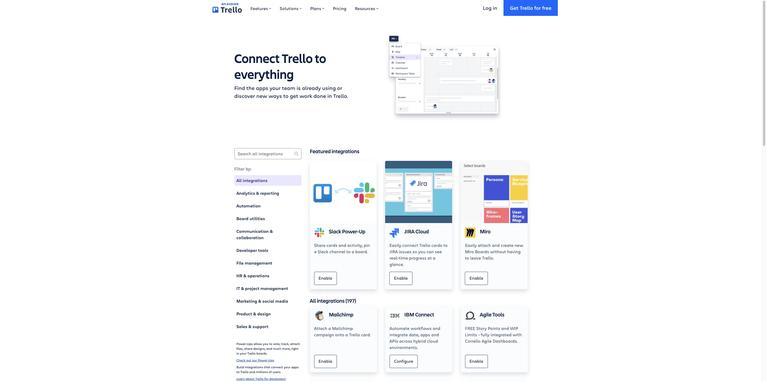 Task type: locate. For each thing, give the bounding box(es) containing it.
1 vertical spatial new
[[515, 243, 524, 248]]

ups
[[247, 342, 253, 346], [269, 359, 274, 363]]

1 horizontal spatial connect
[[403, 243, 419, 248]]

2 horizontal spatial apps
[[421, 332, 431, 338]]

for inside power-ups allow you to vote, track, attach files, share designs, and much more, right in your trello boards. check out our power-ups build integrations that connect your apps to trello and millions of users. learn about trello for developers
[[265, 377, 269, 381]]

connect inside "connect trello to everything find the apps your team is already using or discover new ways to get work done in trello."
[[234, 50, 280, 67]]

learn about trello for developers link
[[237, 377, 286, 381]]

environments.
[[390, 345, 418, 351]]

0 vertical spatial in
[[493, 4, 498, 11]]

& inside communication & collaboration
[[270, 229, 273, 235]]

0 vertical spatial mailchimp
[[329, 311, 354, 319]]

2 vertical spatial your
[[284, 366, 291, 370]]

& left the design
[[253, 311, 256, 317]]

agile down fully
[[482, 339, 492, 344]]

hr & operations
[[237, 273, 270, 279]]

enable link
[[314, 272, 337, 285], [390, 272, 413, 285], [465, 272, 488, 285], [314, 355, 337, 369], [465, 355, 488, 369]]

2 cards from the left
[[432, 243, 443, 248]]

integrated
[[491, 332, 512, 338]]

0 vertical spatial your
[[270, 85, 281, 92]]

0 horizontal spatial for
[[265, 377, 269, 381]]

featured integrations
[[310, 148, 360, 155]]

attach up boards
[[478, 243, 491, 248]]

2 vertical spatial in
[[237, 352, 239, 356]]

0 vertical spatial apps
[[256, 85, 269, 92]]

trello inside "connect trello to everything find the apps your team is already using or discover new ways to get work done in trello."
[[282, 50, 313, 67]]

2 horizontal spatial your
[[284, 366, 291, 370]]

1 vertical spatial your
[[240, 352, 247, 356]]

0 vertical spatial for
[[535, 4, 541, 11]]

you right so
[[419, 249, 426, 255]]

team
[[282, 85, 295, 92]]

2 horizontal spatial in
[[493, 4, 498, 11]]

1 horizontal spatial easily
[[465, 243, 477, 248]]

for down millions
[[265, 377, 269, 381]]

in down using
[[328, 93, 332, 100]]

0 vertical spatial slack
[[329, 228, 342, 235]]

0 vertical spatial trello.
[[334, 93, 348, 100]]

0 horizontal spatial trello.
[[334, 93, 348, 100]]

1 horizontal spatial attach
[[478, 243, 491, 248]]

using
[[322, 85, 336, 92]]

1 horizontal spatial all
[[310, 298, 316, 305]]

slack up share cards and activity, pin a slack channel to a board.
[[329, 228, 342, 235]]

it
[[237, 286, 240, 292]]

boards.
[[257, 352, 268, 356]]

new up having at right bottom
[[515, 243, 524, 248]]

featured
[[310, 148, 331, 155]]

& inside 'it & project management' link
[[241, 286, 244, 292]]

ups up share
[[247, 342, 253, 346]]

1 vertical spatial you
[[263, 342, 268, 346]]

& right analytics
[[256, 191, 259, 196]]

1 horizontal spatial apps
[[292, 366, 299, 370]]

power- up 'files,'
[[237, 342, 247, 346]]

check out our power-ups link
[[237, 359, 274, 363]]

apps right the
[[256, 85, 269, 92]]

connect up so
[[403, 243, 419, 248]]

all integrations link
[[234, 175, 302, 186]]

attach up right
[[290, 342, 300, 346]]

0 vertical spatial attach
[[478, 243, 491, 248]]

project
[[245, 286, 260, 292]]

in down 'files,'
[[237, 352, 239, 356]]

ups up the that
[[269, 359, 274, 363]]

& down board utilities link
[[270, 229, 273, 235]]

apps inside power-ups allow you to vote, track, attach files, share designs, and much more, right in your trello boards. check out our power-ups build integrations that connect your apps to trello and millions of users. learn about trello for developers
[[292, 366, 299, 370]]

power- up 'activity,'
[[342, 228, 359, 235]]

1 vertical spatial connect
[[271, 366, 283, 370]]

& for analytics
[[256, 191, 259, 196]]

communication & collaboration link
[[234, 226, 302, 243]]

reporting
[[260, 191, 279, 196]]

0 horizontal spatial new
[[257, 93, 267, 100]]

0 horizontal spatial ups
[[247, 342, 253, 346]]

it & project management link
[[234, 284, 302, 294]]

& right the "sales"
[[249, 324, 252, 330]]

glance.
[[390, 262, 404, 267]]

& inside analytics & reporting link
[[256, 191, 259, 196]]

& for communication
[[270, 229, 273, 235]]

with
[[513, 332, 522, 338]]

management up 'operations'
[[245, 261, 273, 266]]

and inside easily attach and create new miro boards without having to leave trello.
[[492, 243, 500, 248]]

your up ways
[[270, 85, 281, 92]]

mailchimp down all integrations 197
[[329, 311, 354, 319]]

cards
[[327, 243, 338, 248], [432, 243, 443, 248]]

1 horizontal spatial ups
[[269, 359, 274, 363]]

all for all integrations
[[237, 178, 242, 184]]

more,
[[282, 347, 291, 351]]

0 horizontal spatial all
[[237, 178, 242, 184]]

onto
[[335, 332, 345, 338]]

1 horizontal spatial your
[[270, 85, 281, 92]]

agile inside 'free story points and wip limits - fully integrated with corrello agile dashboards.'
[[482, 339, 492, 344]]

agile left tools at the bottom right of page
[[480, 311, 492, 319]]

1 easily from the left
[[390, 243, 402, 248]]

operations
[[248, 273, 270, 279]]

0 horizontal spatial apps
[[256, 85, 269, 92]]

miro
[[480, 228, 491, 235], [465, 249, 474, 255]]

connect
[[234, 50, 280, 67], [416, 311, 434, 319]]

to inside easily connect trello cards to jira issues so you can see real-time progress at a glance.
[[444, 243, 448, 248]]

management up social
[[261, 286, 288, 292]]

card.
[[361, 332, 371, 338]]

1 horizontal spatial in
[[328, 93, 332, 100]]

support
[[253, 324, 269, 330]]

mailchimp
[[329, 311, 354, 319], [332, 326, 353, 332]]

0 horizontal spatial miro
[[465, 249, 474, 255]]

jira up "real-"
[[390, 249, 398, 255]]

slack inside share cards and activity, pin a slack channel to a board.
[[318, 249, 329, 255]]

2 vertical spatial power-
[[258, 359, 269, 363]]

and inside share cards and activity, pin a slack channel to a board.
[[339, 243, 346, 248]]

0 vertical spatial connect
[[234, 50, 280, 67]]

automation link
[[234, 201, 302, 212]]

resources button
[[351, 0, 383, 16]]

&
[[256, 191, 259, 196], [270, 229, 273, 235], [244, 273, 247, 279], [241, 286, 244, 292], [258, 299, 261, 305], [253, 311, 256, 317], [249, 324, 252, 330]]

board utilities
[[237, 216, 265, 222]]

you inside power-ups allow you to vote, track, attach files, share designs, and much more, right in your trello boards. check out our power-ups build integrations that connect your apps to trello and millions of users. learn about trello for developers
[[263, 342, 268, 346]]

easily inside easily connect trello cards to jira issues so you can see real-time progress at a glance.
[[390, 243, 402, 248]]

designs,
[[253, 347, 266, 351]]

easily inside easily attach and create new miro boards without having to leave trello.
[[465, 243, 477, 248]]

1 horizontal spatial miro
[[480, 228, 491, 235]]

0 vertical spatial new
[[257, 93, 267, 100]]

integrations up analytics & reporting
[[243, 178, 268, 184]]

& for marketing
[[258, 299, 261, 305]]

1 vertical spatial all
[[310, 298, 316, 305]]

trello
[[520, 4, 533, 11], [282, 50, 313, 67], [420, 243, 431, 248], [349, 332, 360, 338], [248, 352, 256, 356], [241, 370, 249, 375], [256, 377, 264, 381]]

& inside hr & operations link
[[244, 273, 247, 279]]

dashboards.
[[493, 339, 518, 344]]

1 vertical spatial apps
[[421, 332, 431, 338]]

2 vertical spatial apps
[[292, 366, 299, 370]]

0 horizontal spatial you
[[263, 342, 268, 346]]

a up campaign on the bottom
[[329, 326, 331, 332]]

1 vertical spatial in
[[328, 93, 332, 100]]

& right hr
[[244, 273, 247, 279]]

up
[[359, 228, 366, 235]]

integrations for all integrations 197
[[317, 298, 345, 305]]

easily up the issues
[[390, 243, 402, 248]]

jira left "cloud"
[[405, 228, 415, 235]]

enable for slack
[[319, 276, 333, 281]]

0 horizontal spatial easily
[[390, 243, 402, 248]]

1 horizontal spatial new
[[515, 243, 524, 248]]

leave
[[471, 255, 481, 261]]

work
[[300, 93, 312, 100]]

is
[[297, 85, 301, 92]]

progress
[[409, 255, 427, 261]]

0 horizontal spatial attach
[[290, 342, 300, 346]]

apis
[[390, 339, 398, 344]]

channel
[[330, 249, 346, 255]]

& for sales
[[249, 324, 252, 330]]

integrations down our
[[245, 366, 263, 370]]

allow
[[254, 342, 262, 346]]

1 horizontal spatial for
[[535, 4, 541, 11]]

integrations left '197'
[[317, 298, 345, 305]]

your inside "connect trello to everything find the apps your team is already using or discover new ways to get work done in trello."
[[270, 85, 281, 92]]

0 horizontal spatial your
[[240, 352, 247, 356]]

you inside easily connect trello cards to jira issues so you can see real-time progress at a glance.
[[419, 249, 426, 255]]

& inside product & design link
[[253, 311, 256, 317]]

file management link
[[234, 258, 302, 269]]

boards
[[475, 249, 489, 255]]

& inside sales & support link
[[249, 324, 252, 330]]

mailchimp up onto
[[332, 326, 353, 332]]

all integrations 197
[[310, 298, 355, 305]]

trello. down boards
[[482, 255, 494, 261]]

developer
[[237, 248, 257, 254]]

a right at
[[433, 255, 436, 261]]

in inside power-ups allow you to vote, track, attach files, share designs, and much more, right in your trello boards. check out our power-ups build integrations that connect your apps to trello and millions of users. learn about trello for developers
[[237, 352, 239, 356]]

apps down workflows
[[421, 332, 431, 338]]

board.
[[356, 249, 368, 255]]

for left free
[[535, 4, 541, 11]]

enable link for agile
[[465, 355, 488, 369]]

analytics & reporting link
[[234, 188, 302, 199]]

agile tools
[[480, 311, 505, 319]]

0 vertical spatial miro
[[480, 228, 491, 235]]

0 vertical spatial connect
[[403, 243, 419, 248]]

1 vertical spatial jira
[[390, 249, 398, 255]]

cards up see
[[432, 243, 443, 248]]

1 horizontal spatial cards
[[432, 243, 443, 248]]

and
[[339, 243, 346, 248], [492, 243, 500, 248], [433, 326, 441, 332], [502, 326, 509, 332], [432, 332, 439, 338], [267, 347, 272, 351], [250, 370, 255, 375]]

having
[[508, 249, 521, 255]]

0 horizontal spatial in
[[237, 352, 239, 356]]

1 vertical spatial slack
[[318, 249, 329, 255]]

developers
[[270, 377, 286, 381]]

enable for agile
[[470, 359, 484, 364]]

share
[[244, 347, 253, 351]]

1 horizontal spatial slack
[[329, 228, 342, 235]]

0 horizontal spatial slack
[[318, 249, 329, 255]]

connect inside power-ups allow you to vote, track, attach files, share designs, and much more, right in your trello boards. check out our power-ups build integrations that connect your apps to trello and millions of users. learn about trello for developers
[[271, 366, 283, 370]]

0 horizontal spatial cards
[[327, 243, 338, 248]]

cards inside share cards and activity, pin a slack channel to a board.
[[327, 243, 338, 248]]

1 horizontal spatial you
[[419, 249, 426, 255]]

0 vertical spatial all
[[237, 178, 242, 184]]

all for all integrations 197
[[310, 298, 316, 305]]

1 vertical spatial for
[[265, 377, 269, 381]]

1 vertical spatial mailchimp
[[332, 326, 353, 332]]

limits
[[465, 332, 478, 338]]

trello.
[[334, 93, 348, 100], [482, 255, 494, 261]]

social
[[263, 299, 274, 305]]

all inside all integrations link
[[237, 178, 242, 184]]

integrations right featured at the top of page
[[332, 148, 360, 155]]

0 vertical spatial you
[[419, 249, 426, 255]]

in right log at the top
[[493, 4, 498, 11]]

right
[[292, 347, 299, 351]]

1 horizontal spatial connect
[[416, 311, 434, 319]]

slack down share
[[318, 249, 329, 255]]

your up 'developers'
[[284, 366, 291, 370]]

0 horizontal spatial connect
[[271, 366, 283, 370]]

1 vertical spatial trello.
[[482, 255, 494, 261]]

1 vertical spatial agile
[[482, 339, 492, 344]]

0 horizontal spatial power-
[[237, 342, 247, 346]]

2 easily from the left
[[465, 243, 477, 248]]

new left ways
[[257, 93, 267, 100]]

apps down right
[[292, 366, 299, 370]]

1 horizontal spatial power-
[[258, 359, 269, 363]]

miro up leave
[[465, 249, 474, 255]]

& right it
[[241, 286, 244, 292]]

connect up users.
[[271, 366, 283, 370]]

all
[[237, 178, 242, 184], [310, 298, 316, 305]]

Search all integrations search field
[[234, 148, 302, 160]]

marketing
[[237, 299, 257, 305]]

users.
[[273, 370, 281, 375]]

jira
[[405, 228, 415, 235], [390, 249, 398, 255]]

0 horizontal spatial connect
[[234, 50, 280, 67]]

campaign
[[314, 332, 334, 338]]

attach inside easily attach and create new miro boards without having to leave trello.
[[478, 243, 491, 248]]

can
[[427, 249, 434, 255]]

across
[[400, 339, 413, 344]]

trello. down or
[[334, 93, 348, 100]]

your down 'files,'
[[240, 352, 247, 356]]

trello inside attach a mailchimp campaign onto a trello card.
[[349, 332, 360, 338]]

fully
[[481, 332, 490, 338]]

1 vertical spatial miro
[[465, 249, 474, 255]]

1 vertical spatial attach
[[290, 342, 300, 346]]

1 cards from the left
[[327, 243, 338, 248]]

easily up boards
[[465, 243, 477, 248]]

to inside share cards and activity, pin a slack channel to a board.
[[347, 249, 351, 255]]

get
[[510, 4, 519, 11]]

2 horizontal spatial power-
[[342, 228, 359, 235]]

& inside "marketing & social media" link
[[258, 299, 261, 305]]

power- down 'boards.'
[[258, 359, 269, 363]]

cards up channel
[[327, 243, 338, 248]]

without
[[491, 249, 506, 255]]

build
[[237, 366, 244, 370]]

1 horizontal spatial jira
[[405, 228, 415, 235]]

miro up boards
[[480, 228, 491, 235]]

filter
[[234, 166, 245, 172]]

automation
[[237, 203, 261, 209]]

log
[[483, 4, 492, 11]]

attach
[[478, 243, 491, 248], [290, 342, 300, 346]]

easily
[[390, 243, 402, 248], [465, 243, 477, 248]]

1 horizontal spatial trello.
[[482, 255, 494, 261]]

enable link for jira
[[390, 272, 413, 285]]

you right allow
[[263, 342, 268, 346]]

0 horizontal spatial jira
[[390, 249, 398, 255]]

& left social
[[258, 299, 261, 305]]



Task type: vqa. For each thing, say whether or not it's contained in the screenshot.
Search field
no



Task type: describe. For each thing, give the bounding box(es) containing it.
a down share
[[314, 249, 317, 255]]

story
[[477, 326, 487, 332]]

apps inside "connect trello to everything find the apps your team is already using or discover new ways to get work done in trello."
[[256, 85, 269, 92]]

pricing
[[333, 6, 347, 11]]

check
[[237, 359, 246, 363]]

everything
[[234, 66, 294, 82]]

wip
[[510, 326, 519, 332]]

jira inside easily connect trello cards to jira issues so you can see real-time progress at a glance.
[[390, 249, 398, 255]]

log in link
[[477, 0, 504, 16]]

easily connect trello cards to jira issues so you can see real-time progress at a glance.
[[390, 243, 448, 267]]

0 vertical spatial agile
[[480, 311, 492, 319]]

1 vertical spatial management
[[261, 286, 288, 292]]

0 vertical spatial power-
[[342, 228, 359, 235]]

solutions button
[[276, 0, 306, 16]]

hr & operations link
[[234, 271, 302, 282]]

& for it
[[241, 286, 244, 292]]

the
[[246, 85, 255, 92]]

out
[[246, 359, 251, 363]]

file
[[237, 261, 244, 266]]

power-ups allow you to vote, track, attach files, share designs, and much more, right in your trello boards. check out our power-ups build integrations that connect your apps to trello and millions of users. learn about trello for developers
[[237, 342, 300, 381]]

ibm connect
[[405, 311, 434, 319]]

free story points and wip limits - fully integrated with corrello agile dashboards.
[[465, 326, 522, 344]]

and inside 'free story points and wip limits - fully integrated with corrello agile dashboards.'
[[502, 326, 509, 332]]

data,
[[409, 332, 420, 338]]

trello. inside easily attach and create new miro boards without having to leave trello.
[[482, 255, 494, 261]]

trello inside easily connect trello cards to jira issues so you can see real-time progress at a glance.
[[420, 243, 431, 248]]

analytics
[[237, 191, 255, 196]]

our
[[252, 359, 257, 363]]

free
[[465, 326, 476, 332]]

get trello for free link
[[504, 0, 558, 16]]

miro inside easily attach and create new miro boards without having to leave trello.
[[465, 249, 474, 255]]

sales & support link
[[234, 322, 302, 332]]

developer tools
[[237, 248, 269, 254]]

cloud
[[416, 228, 429, 235]]

that
[[264, 366, 271, 370]]

a right onto
[[346, 332, 348, 338]]

log in
[[483, 4, 498, 11]]

integrate
[[390, 332, 408, 338]]

connect inside easily connect trello cards to jira issues so you can see real-time progress at a glance.
[[403, 243, 419, 248]]

or
[[337, 85, 343, 92]]

communication
[[237, 229, 269, 235]]

a inside easily connect trello cards to jira issues so you can see real-time progress at a glance.
[[433, 255, 436, 261]]

1 vertical spatial ups
[[269, 359, 274, 363]]

plans button
[[306, 0, 329, 16]]

media
[[276, 299, 288, 305]]

sales & support
[[237, 324, 269, 330]]

new inside "connect trello to everything find the apps your team is already using or discover new ways to get work done in trello."
[[257, 93, 267, 100]]

apps inside automate workflows and integrate data, apps and apis across hybrid cloud environments.
[[421, 332, 431, 338]]

configure link
[[390, 355, 418, 369]]

& for product
[[253, 311, 256, 317]]

files,
[[237, 347, 244, 351]]

in inside "connect trello to everything find the apps your team is already using or discover new ways to get work done in trello."
[[328, 93, 332, 100]]

connect trello to everything find the apps your team is already using or discover new ways to get work done in trello.
[[234, 50, 348, 100]]

so
[[413, 249, 418, 255]]

mailchimp inside attach a mailchimp campaign onto a trello card.
[[332, 326, 353, 332]]

integrations inside power-ups allow you to vote, track, attach files, share designs, and much more, right in your trello boards. check out our power-ups build integrations that connect your apps to trello and millions of users. learn about trello for developers
[[245, 366, 263, 370]]

integrations for featured integrations
[[332, 148, 360, 155]]

of
[[269, 370, 272, 375]]

hybrid
[[414, 339, 426, 344]]

get trello for free
[[510, 4, 552, 11]]

it & project management
[[237, 286, 288, 292]]

by:
[[246, 166, 252, 172]]

0 vertical spatial ups
[[247, 342, 253, 346]]

all integrations
[[237, 178, 268, 184]]

ways
[[269, 93, 282, 100]]

find
[[234, 85, 245, 92]]

0 vertical spatial management
[[245, 261, 273, 266]]

corrello
[[465, 339, 481, 344]]

features
[[251, 6, 268, 11]]

slack power-up
[[329, 228, 366, 235]]

product
[[237, 311, 252, 317]]

product & design link
[[234, 309, 302, 320]]

utilities
[[250, 216, 265, 222]]

ibm
[[405, 311, 415, 319]]

about
[[246, 377, 255, 381]]

resources
[[355, 6, 376, 11]]

new inside easily attach and create new miro boards without having to leave trello.
[[515, 243, 524, 248]]

atlassian trello image
[[213, 3, 242, 13]]

filter by:
[[234, 166, 252, 172]]

to inside easily attach and create new miro boards without having to leave trello.
[[465, 255, 470, 261]]

much
[[273, 347, 282, 351]]

cloud
[[427, 339, 438, 344]]

share cards and activity, pin a slack channel to a board.
[[314, 243, 370, 255]]

at
[[428, 255, 432, 261]]

features button
[[246, 0, 276, 16]]

a down 'activity,'
[[352, 249, 354, 255]]

tools
[[258, 248, 269, 254]]

cards inside easily connect trello cards to jira issues so you can see real-time progress at a glance.
[[432, 243, 443, 248]]

enable for jira
[[394, 276, 408, 281]]

developer tools link
[[234, 245, 302, 256]]

1 vertical spatial connect
[[416, 311, 434, 319]]

free
[[543, 4, 552, 11]]

0 vertical spatial jira
[[405, 228, 415, 235]]

share
[[314, 243, 326, 248]]

activity,
[[348, 243, 363, 248]]

track,
[[281, 342, 290, 346]]

marketing & social media link
[[234, 296, 302, 307]]

easily for jira cloud
[[390, 243, 402, 248]]

attach inside power-ups allow you to vote, track, attach files, share designs, and much more, right in your trello boards. check out our power-ups build integrations that connect your apps to trello and millions of users. learn about trello for developers
[[290, 342, 300, 346]]

collaboration
[[237, 235, 264, 241]]

automate workflows and integrate data, apps and apis across hybrid cloud environments.
[[390, 326, 441, 351]]

integrations for all integrations
[[243, 178, 268, 184]]

& for hr
[[244, 273, 247, 279]]

attach
[[314, 326, 328, 332]]

1 vertical spatial power-
[[237, 342, 247, 346]]

enable link for slack
[[314, 272, 337, 285]]

trello. inside "connect trello to everything find the apps your team is already using or discover new ways to get work done in trello."
[[334, 93, 348, 100]]

workflows
[[411, 326, 432, 332]]

solutions
[[280, 6, 299, 11]]

already
[[302, 85, 321, 92]]

easily for miro
[[465, 243, 477, 248]]

automate
[[390, 326, 410, 332]]

plans
[[310, 6, 321, 11]]



